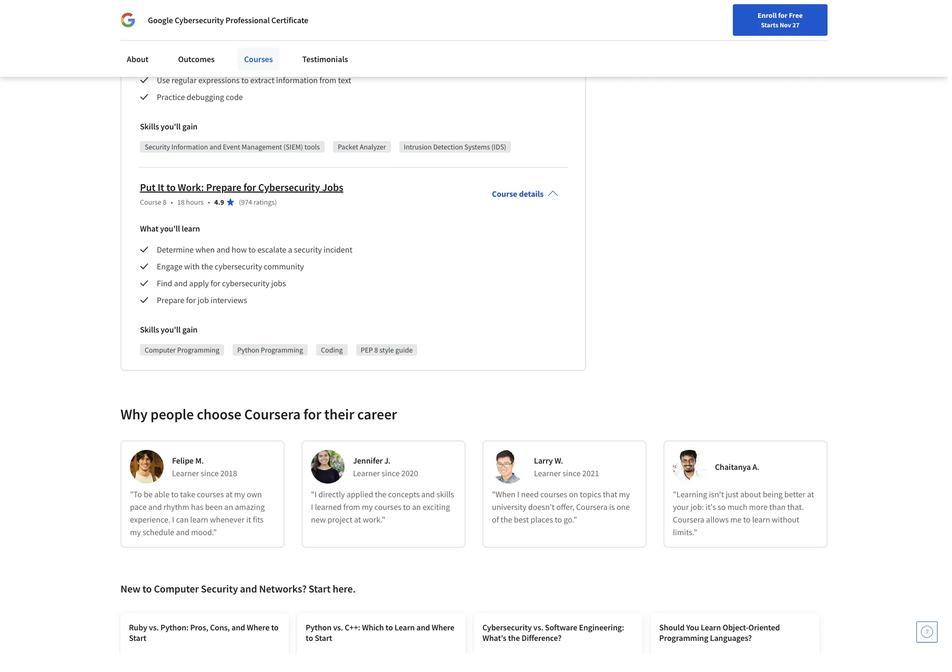 Task type: describe. For each thing, give the bounding box(es) containing it.
and inside python vs. c++: which to learn and where to start
[[417, 622, 430, 633]]

on
[[569, 489, 579, 500]]

coursera inside '"when i need courses on topics that my university doesn't offer, coursera is one of the best places to go."'
[[577, 502, 608, 512]]

to right new
[[143, 582, 152, 596]]

1 horizontal spatial security
[[201, 582, 238, 596]]

python programming
[[237, 346, 303, 355]]

to inside ruby vs. python: pros, cons, and where to start
[[271, 622, 279, 633]]

and left networks? at the bottom left of page
[[240, 582, 257, 596]]

style
[[380, 346, 394, 355]]

to left extract
[[242, 75, 249, 85]]

"i directly applied the concepts and skills i learned from my courses to an exciting new project at work."
[[311, 489, 454, 525]]

google cybersecurity professional certificate
[[148, 15, 309, 25]]

applied
[[347, 489, 373, 500]]

information
[[276, 75, 318, 85]]

python vs. c++: which to learn and where to start
[[306, 622, 455, 644]]

what you'll learn for create
[[140, 20, 200, 31]]

1 horizontal spatial how
[[232, 244, 247, 255]]

course details
[[492, 189, 544, 199]]

your
[[673, 502, 689, 512]]

1 button
[[798, 7, 828, 32]]

vs. for cybersecurity
[[534, 622, 544, 633]]

8 for pep
[[375, 346, 378, 355]]

the inside cybersecurity vs. software engineering: what's the difference?
[[508, 633, 520, 644]]

skills for practice debugging code
[[140, 121, 159, 132]]

better
[[785, 489, 806, 500]]

experience.
[[130, 515, 171, 525]]

"to be able to take courses at my own pace and rhythm has been an amazing experience. i can learn whenever it fits my schedule and mood."
[[130, 489, 265, 538]]

since for m.
[[201, 468, 219, 479]]

programming for python programming
[[261, 346, 303, 355]]

you'll for explain
[[160, 20, 180, 31]]

"to
[[130, 489, 142, 500]]

limits."
[[673, 527, 698, 538]]

create new, user-defined python functions
[[157, 58, 306, 69]]

the inside "i directly applied the concepts and skills i learned from my courses to an exciting new project at work."
[[375, 489, 387, 500]]

whenever
[[210, 515, 245, 525]]

what you'll learn for engage
[[140, 223, 200, 234]]

where inside python vs. c++: which to learn and where to start
[[432, 622, 455, 633]]

concepts
[[388, 489, 420, 500]]

courses inside "i directly applied the concepts and skills i learned from my courses to an exciting new project at work."
[[375, 502, 402, 512]]

intrusion
[[404, 142, 432, 152]]

guide
[[396, 346, 413, 355]]

expressions
[[198, 75, 240, 85]]

1 horizontal spatial cybersecurity
[[258, 181, 320, 194]]

analyzer
[[360, 142, 386, 152]]

course details button
[[484, 174, 567, 214]]

0 vertical spatial is
[[325, 41, 331, 52]]

learn up when
[[182, 223, 200, 234]]

skills
[[437, 489, 454, 500]]

0 horizontal spatial coursera
[[244, 405, 301, 424]]

just
[[726, 489, 739, 500]]

and inside "i directly applied the concepts and skills i learned from my courses to an exciting new project at work."
[[422, 489, 435, 500]]

places
[[531, 515, 553, 525]]

1 vertical spatial computer
[[154, 582, 199, 596]]

use regular expressions to extract information from text
[[157, 75, 352, 85]]

exciting
[[423, 502, 450, 512]]

put
[[140, 181, 156, 194]]

skills you'll gain for prepare
[[140, 324, 198, 335]]

learn inside the should you learn object-oriented programming languages?
[[701, 622, 722, 633]]

the inside '"when i need courses on topics that my university doesn't offer, coursera is one of the best places to go."'
[[501, 515, 513, 525]]

chaitanya a.
[[716, 462, 760, 472]]

j.
[[385, 456, 391, 466]]

why
[[121, 405, 148, 424]]

and down can
[[176, 527, 190, 538]]

community
[[264, 261, 304, 272]]

practice debugging code
[[157, 92, 243, 102]]

and up experience.
[[148, 502, 162, 512]]

determine when and how to escalate a security incident
[[157, 244, 353, 255]]

for left their on the bottom left
[[304, 405, 322, 424]]

18
[[177, 198, 185, 207]]

learn inside "to be able to take courses at my own pace and rhythm has been an amazing experience. i can learn whenever it fits my schedule and mood."
[[190, 515, 208, 525]]

i inside "i directly applied the concepts and skills i learned from my courses to an exciting new project at work."
[[311, 502, 313, 512]]

english
[[747, 12, 772, 22]]

amazing
[[235, 502, 265, 512]]

"when
[[492, 489, 516, 500]]

python:
[[161, 622, 189, 633]]

to left escalate
[[249, 244, 256, 255]]

for inside enroll for free starts nov 27
[[779, 11, 788, 20]]

a.
[[753, 462, 760, 472]]

my down experience.
[[130, 527, 141, 538]]

my inside "i directly applied the concepts and skills i learned from my courses to an exciting new project at work."
[[362, 502, 373, 512]]

my left own
[[234, 489, 245, 500]]

and right find
[[174, 278, 188, 289]]

coding
[[321, 346, 343, 355]]

python vs. c++: which to learn and where to start link
[[297, 614, 466, 653]]

new,
[[181, 58, 198, 69]]

more
[[750, 502, 768, 512]]

put it to work: prepare for cybersecurity jobs
[[140, 181, 344, 194]]

tools
[[305, 142, 320, 152]]

schedule
[[143, 527, 174, 538]]

from inside "i directly applied the concepts and skills i learned from my courses to an exciting new project at work."
[[344, 502, 360, 512]]

about link
[[121, 47, 155, 71]]

learner for felipe
[[172, 468, 199, 479]]

language
[[291, 41, 324, 52]]

to inside "learning isn't just about being better at your job: it's so much more than that. coursera allows me to learn without limits."
[[744, 515, 751, 525]]

skills for prepare for job interviews
[[140, 324, 159, 335]]

software
[[545, 622, 578, 633]]

gain for for
[[182, 324, 198, 335]]

0 vertical spatial from
[[320, 75, 337, 85]]

their
[[325, 405, 355, 424]]

the up "outcomes"
[[201, 41, 213, 52]]

allows
[[707, 515, 729, 525]]

starts
[[762, 21, 779, 29]]

0 vertical spatial prepare
[[206, 181, 242, 194]]

event
[[223, 142, 240, 152]]

0 vertical spatial computer
[[145, 346, 176, 355]]

and right when
[[217, 244, 230, 255]]

for left the 'job'
[[186, 295, 196, 305]]

learner for jennifer
[[353, 468, 380, 479]]

oriented
[[749, 622, 781, 633]]

learn inside "learning isn't just about being better at your job: it's so much more than that. coursera allows me to learn without limits."
[[753, 515, 771, 525]]

2018
[[221, 468, 237, 479]]

you'll for security
[[161, 121, 181, 132]]

help center image
[[921, 626, 934, 639]]

0 horizontal spatial cybersecurity
[[175, 15, 224, 25]]

been
[[205, 502, 223, 512]]

practice
[[157, 92, 185, 102]]

google
[[148, 15, 173, 25]]

gain for debugging
[[182, 121, 198, 132]]

user-
[[200, 58, 217, 69]]

information
[[172, 142, 208, 152]]

larry
[[534, 456, 553, 466]]

to right it
[[166, 181, 176, 194]]

directly
[[319, 489, 345, 500]]

learner for larry
[[534, 468, 561, 479]]

new
[[311, 515, 326, 525]]

courses inside '"when i need courses on topics that my university doesn't offer, coursera is one of the best places to go."'
[[541, 489, 568, 500]]

use
[[157, 75, 170, 85]]

skills you'll gain for practice
[[140, 121, 198, 132]]

an inside "i directly applied the concepts and skills i learned from my courses to an exciting new project at work."
[[412, 502, 421, 512]]

learned
[[315, 502, 342, 512]]

to inside "to be able to take courses at my own pace and rhythm has been an amazing experience. i can learn whenever it fits my schedule and mood."
[[171, 489, 179, 500]]

courses
[[244, 54, 273, 64]]

to inside "i directly applied the concepts and skills i learned from my courses to an exciting new project at work."
[[403, 502, 411, 512]]

start left here.
[[309, 582, 331, 596]]

explain how the python programming language is used in cybersecurity
[[157, 41, 407, 52]]

is inside '"when i need courses on topics that my university doesn't offer, coursera is one of the best places to go."'
[[610, 502, 615, 512]]

2020
[[402, 468, 418, 479]]



Task type: locate. For each thing, give the bounding box(es) containing it.
since inside larry w. learner since 2021
[[563, 468, 581, 479]]

being
[[763, 489, 783, 500]]

0 horizontal spatial vs.
[[149, 622, 159, 633]]

you'll for computer
[[161, 324, 181, 335]]

in
[[351, 41, 358, 52]]

1 • from the left
[[171, 198, 173, 207]]

start left c++:
[[315, 633, 332, 644]]

isn't
[[709, 489, 725, 500]]

m.
[[195, 456, 204, 466]]

2 horizontal spatial cybersecurity
[[483, 622, 532, 633]]

you'll up the explain
[[160, 20, 180, 31]]

security up cons, at the left of the page
[[201, 582, 238, 596]]

1 vertical spatial is
[[610, 502, 615, 512]]

2 horizontal spatial courses
[[541, 489, 568, 500]]

so
[[718, 502, 726, 512]]

1 what from the top
[[140, 20, 159, 31]]

be
[[144, 489, 153, 500]]

2 horizontal spatial vs.
[[534, 622, 544, 633]]

when
[[196, 244, 215, 255]]

should
[[660, 622, 685, 633]]

1 learn from the left
[[395, 622, 415, 633]]

at right the better
[[808, 489, 815, 500]]

security left information on the top left of page
[[145, 142, 170, 152]]

here.
[[333, 582, 356, 596]]

start inside python vs. c++: which to learn and where to start
[[315, 633, 332, 644]]

1 skills from the top
[[140, 121, 159, 132]]

1 vertical spatial cybersecurity
[[215, 261, 262, 272]]

languages?
[[711, 633, 752, 644]]

2 an from the left
[[412, 502, 421, 512]]

1 vertical spatial cybersecurity
[[258, 181, 320, 194]]

course down put
[[140, 198, 162, 207]]

show notifications image
[[807, 13, 819, 26]]

2 vertical spatial cybersecurity
[[222, 278, 270, 289]]

2 horizontal spatial programming
[[660, 633, 709, 644]]

has
[[191, 502, 204, 512]]

0 vertical spatial gain
[[182, 121, 198, 132]]

1 where from the left
[[247, 622, 270, 633]]

my up one at the right
[[619, 489, 630, 500]]

apply
[[189, 278, 209, 289]]

cybersecurity down determine when and how to escalate a security incident at the top left
[[215, 261, 262, 272]]

1 vertical spatial prepare
[[157, 295, 185, 305]]

code
[[226, 92, 243, 102]]

0 vertical spatial coursera
[[244, 405, 301, 424]]

learner inside felipe m. learner since 2018
[[172, 468, 199, 479]]

without
[[772, 515, 800, 525]]

cybersecurity inside cybersecurity vs. software engineering: what's the difference?
[[483, 622, 532, 633]]

0 vertical spatial skills
[[140, 121, 159, 132]]

since down 'm.'
[[201, 468, 219, 479]]

since for j.
[[382, 468, 400, 479]]

for right apply
[[211, 278, 221, 289]]

0 horizontal spatial course
[[140, 198, 162, 207]]

systems
[[465, 142, 490, 152]]

offer,
[[557, 502, 575, 512]]

1 vertical spatial gain
[[182, 324, 198, 335]]

the right what's
[[508, 633, 520, 644]]

2 vertical spatial coursera
[[673, 515, 705, 525]]

learn down 'has'
[[190, 515, 208, 525]]

1 horizontal spatial learner
[[353, 468, 380, 479]]

university
[[492, 502, 527, 512]]

2 horizontal spatial coursera
[[673, 515, 705, 525]]

2 vs. from the left
[[333, 622, 343, 633]]

is left one at the right
[[610, 502, 615, 512]]

3 since from the left
[[563, 468, 581, 479]]

0 horizontal spatial an
[[224, 502, 233, 512]]

1 horizontal spatial vs.
[[333, 622, 343, 633]]

to right which
[[386, 622, 393, 633]]

2 horizontal spatial i
[[518, 489, 520, 500]]

what up determine
[[140, 223, 159, 234]]

programming left languages?
[[660, 633, 709, 644]]

0 vertical spatial cybersecurity
[[175, 15, 224, 25]]

course 8 • 18 hours •
[[140, 198, 210, 207]]

0 horizontal spatial 8
[[163, 198, 167, 207]]

vs. left c++:
[[333, 622, 343, 633]]

since inside felipe m. learner since 2018
[[201, 468, 219, 479]]

what for engage
[[140, 223, 159, 234]]

2 • from the left
[[208, 198, 210, 207]]

the right of
[[501, 515, 513, 525]]

why people choose coursera for their career
[[121, 405, 397, 424]]

2 learn from the left
[[701, 622, 722, 633]]

where left what's
[[432, 622, 455, 633]]

detection
[[434, 142, 463, 152]]

python inside python vs. c++: which to learn and where to start
[[306, 622, 332, 633]]

learner
[[172, 468, 199, 479], [353, 468, 380, 479], [534, 468, 561, 479]]

since for w.
[[563, 468, 581, 479]]

start
[[309, 582, 331, 596], [129, 633, 147, 644], [315, 633, 332, 644]]

put it to work: prepare for cybersecurity jobs link
[[140, 181, 344, 194]]

new to computer security and networks? start here.
[[121, 582, 356, 596]]

1 horizontal spatial an
[[412, 502, 421, 512]]

at for courses
[[226, 489, 233, 500]]

course left details
[[492, 189, 518, 199]]

how up engage with the cybersecurity community
[[232, 244, 247, 255]]

2021
[[583, 468, 600, 479]]

interviews
[[211, 295, 247, 305]]

skills up computer programming
[[140, 324, 159, 335]]

2 gain from the top
[[182, 324, 198, 335]]

how up "outcomes"
[[184, 41, 199, 52]]

since down w.
[[563, 468, 581, 479]]

debugging
[[187, 92, 224, 102]]

where inside ruby vs. python: pros, cons, and where to start
[[247, 622, 270, 633]]

than
[[770, 502, 786, 512]]

vs. for python
[[333, 622, 343, 633]]

people
[[151, 405, 194, 424]]

0 vertical spatial security
[[145, 142, 170, 152]]

testimonials
[[303, 54, 348, 64]]

0 vertical spatial 8
[[163, 198, 167, 207]]

0 vertical spatial skills you'll gain
[[140, 121, 198, 132]]

vs. inside python vs. c++: which to learn and where to start
[[333, 622, 343, 633]]

2 vertical spatial cybersecurity
[[483, 622, 532, 633]]

2 vertical spatial i
[[172, 515, 174, 525]]

2 what you'll learn from the top
[[140, 223, 200, 234]]

0 horizontal spatial how
[[184, 41, 199, 52]]

3 vs. from the left
[[534, 622, 544, 633]]

programming inside the should you learn object-oriented programming languages?
[[660, 633, 709, 644]]

1 gain from the top
[[182, 121, 198, 132]]

1 horizontal spatial where
[[432, 622, 455, 633]]

and right which
[[417, 622, 430, 633]]

2 horizontal spatial at
[[808, 489, 815, 500]]

"i
[[311, 489, 317, 500]]

courses up offer,
[[541, 489, 568, 500]]

• left "4.9"
[[208, 198, 210, 207]]

1 vertical spatial from
[[344, 502, 360, 512]]

1 vertical spatial what
[[140, 223, 159, 234]]

1 horizontal spatial learn
[[701, 622, 722, 633]]

to down concepts
[[403, 502, 411, 512]]

an up whenever
[[224, 502, 233, 512]]

doesn't
[[529, 502, 555, 512]]

1 vertical spatial skills
[[140, 324, 159, 335]]

and up exciting
[[422, 489, 435, 500]]

0 horizontal spatial prepare
[[157, 295, 185, 305]]

should you learn object-oriented programming languages?
[[660, 622, 781, 644]]

2 where from the left
[[432, 622, 455, 633]]

pace
[[130, 502, 147, 512]]

courses inside "to be able to take courses at my own pace and rhythm has been an amazing experience. i can learn whenever it fits my schedule and mood."
[[197, 489, 224, 500]]

1 vertical spatial what you'll learn
[[140, 223, 200, 234]]

explain
[[157, 41, 183, 52]]

learner inside the 'jennifer j. learner since 2020'
[[353, 468, 380, 479]]

from down applied
[[344, 502, 360, 512]]

what you'll learn up determine
[[140, 223, 200, 234]]

0 horizontal spatial where
[[247, 622, 270, 633]]

at down 2018
[[226, 489, 233, 500]]

2 horizontal spatial since
[[563, 468, 581, 479]]

testimonials link
[[296, 47, 355, 71]]

i left can
[[172, 515, 174, 525]]

0 horizontal spatial learner
[[172, 468, 199, 479]]

you'll up computer programming
[[161, 324, 181, 335]]

vs. inside ruby vs. python: pros, cons, and where to start
[[149, 622, 159, 633]]

enroll for free starts nov 27
[[758, 11, 803, 29]]

at inside "i directly applied the concepts and skills i learned from my courses to an exciting new project at work."
[[354, 515, 361, 525]]

learn right which
[[395, 622, 415, 633]]

and
[[210, 142, 222, 152], [217, 244, 230, 255], [174, 278, 188, 289], [422, 489, 435, 500], [148, 502, 162, 512], [176, 527, 190, 538], [240, 582, 257, 596], [232, 622, 245, 633], [417, 622, 430, 633]]

0 horizontal spatial learn
[[395, 622, 415, 633]]

0 horizontal spatial courses
[[197, 489, 224, 500]]

work:
[[178, 181, 204, 194]]

the right with at the left top of the page
[[202, 261, 213, 272]]

1 horizontal spatial coursera
[[577, 502, 608, 512]]

None search field
[[150, 7, 403, 28]]

an inside "to be able to take courses at my own pace and rhythm has been an amazing experience. i can learn whenever it fits my schedule and mood."
[[224, 502, 233, 512]]

course inside dropdown button
[[492, 189, 518, 199]]

from
[[320, 75, 337, 85], [344, 502, 360, 512]]

learner inside larry w. learner since 2021
[[534, 468, 561, 479]]

vs. inside cybersecurity vs. software engineering: what's the difference?
[[534, 622, 544, 633]]

cybersecurity
[[360, 41, 407, 52], [215, 261, 262, 272], [222, 278, 270, 289]]

0 vertical spatial cybersecurity
[[360, 41, 407, 52]]

prepare down find
[[157, 295, 185, 305]]

2 skills from the top
[[140, 324, 159, 335]]

to inside '"when i need courses on topics that my university doesn't offer, coursera is one of the best places to go."'
[[555, 515, 562, 525]]

cybersecurity right in
[[360, 41, 407, 52]]

to left go."
[[555, 515, 562, 525]]

from left text
[[320, 75, 337, 85]]

engineering:
[[579, 622, 625, 633]]

prepare for job interviews
[[157, 295, 247, 305]]

since down j. on the left bottom
[[382, 468, 400, 479]]

for
[[779, 11, 788, 20], [244, 181, 256, 194], [211, 278, 221, 289], [186, 295, 196, 305], [304, 405, 322, 424]]

0 horizontal spatial since
[[201, 468, 219, 479]]

0 horizontal spatial at
[[226, 489, 233, 500]]

what's
[[483, 633, 507, 644]]

1 skills you'll gain from the top
[[140, 121, 198, 132]]

1 horizontal spatial prepare
[[206, 181, 242, 194]]

for up 974
[[244, 181, 256, 194]]

you'll up determine
[[160, 223, 180, 234]]

vs. left the software
[[534, 622, 544, 633]]

at inside "to be able to take courses at my own pace and rhythm has been an amazing experience. i can learn whenever it fits my schedule and mood."
[[226, 489, 233, 500]]

should you learn object-oriented programming languages? link
[[651, 614, 820, 653]]

27
[[793, 21, 800, 29]]

skills down practice
[[140, 121, 159, 132]]

learn right you
[[701, 622, 722, 633]]

an down concepts
[[412, 502, 421, 512]]

able
[[154, 489, 170, 500]]

coursera inside "learning isn't just about being better at your job: it's so much more than that. coursera allows me to learn without limits."
[[673, 515, 705, 525]]

my up work."
[[362, 502, 373, 512]]

courses up been
[[197, 489, 224, 500]]

start left python:
[[129, 633, 147, 644]]

1 vertical spatial 8
[[375, 346, 378, 355]]

1 vertical spatial security
[[201, 582, 238, 596]]

1 horizontal spatial •
[[208, 198, 210, 207]]

programming for computer programming
[[177, 346, 220, 355]]

skills you'll gain up information on the top left of page
[[140, 121, 198, 132]]

outcomes link
[[172, 47, 221, 71]]

details
[[519, 189, 544, 199]]

1 learner from the left
[[172, 468, 199, 479]]

1 horizontal spatial course
[[492, 189, 518, 199]]

0 vertical spatial how
[[184, 41, 199, 52]]

vs. right ruby
[[149, 622, 159, 633]]

1 horizontal spatial programming
[[261, 346, 303, 355]]

me
[[731, 515, 742, 525]]

engage
[[157, 261, 183, 272]]

find
[[157, 278, 172, 289]]

2 learner from the left
[[353, 468, 380, 479]]

about
[[127, 54, 149, 64]]

2 what from the top
[[140, 223, 159, 234]]

at inside "learning isn't just about being better at your job: it's so much more than that. coursera allows me to learn without limits."
[[808, 489, 815, 500]]

0 vertical spatial what
[[140, 20, 159, 31]]

( 974 ratings )
[[239, 198, 277, 207]]

it
[[158, 181, 164, 194]]

what you'll learn up the explain
[[140, 20, 200, 31]]

is up testimonials
[[325, 41, 331, 52]]

ratings
[[254, 198, 275, 207]]

2 skills you'll gain from the top
[[140, 324, 198, 335]]

since inside the 'jennifer j. learner since 2020'
[[382, 468, 400, 479]]

gain up information on the top left of page
[[182, 121, 198, 132]]

and inside ruby vs. python: pros, cons, and where to start
[[232, 622, 245, 633]]

8 for course
[[163, 198, 167, 207]]

c++:
[[345, 622, 361, 633]]

coursera
[[244, 405, 301, 424], [577, 502, 608, 512], [673, 515, 705, 525]]

0 horizontal spatial from
[[320, 75, 337, 85]]

and right cons, at the left of the page
[[232, 622, 245, 633]]

1 vs. from the left
[[149, 622, 159, 633]]

gain up computer programming
[[182, 324, 198, 335]]

1 vertical spatial how
[[232, 244, 247, 255]]

course for course 8 • 18 hours •
[[140, 198, 162, 207]]

pros,
[[190, 622, 209, 633]]

1 vertical spatial coursera
[[577, 502, 608, 512]]

topics
[[580, 489, 602, 500]]

0 horizontal spatial programming
[[177, 346, 220, 355]]

google image
[[121, 13, 135, 27]]

programming
[[241, 41, 290, 52]]

1 what you'll learn from the top
[[140, 20, 200, 31]]

1 horizontal spatial 8
[[375, 346, 378, 355]]

cybersecurity down engage with the cybersecurity community
[[222, 278, 270, 289]]

skills you'll gain up computer programming
[[140, 324, 198, 335]]

learner down jennifer
[[353, 468, 380, 479]]

1 since from the left
[[201, 468, 219, 479]]

to down networks? at the bottom left of page
[[271, 622, 279, 633]]

0 horizontal spatial is
[[325, 41, 331, 52]]

1 horizontal spatial since
[[382, 468, 400, 479]]

my inside '"when i need courses on topics that my university doesn't offer, coursera is one of the best places to go."'
[[619, 489, 630, 500]]

at for better
[[808, 489, 815, 500]]

i down "i
[[311, 502, 313, 512]]

regular
[[172, 75, 197, 85]]

8 right the pep
[[375, 346, 378, 355]]

0 horizontal spatial i
[[172, 515, 174, 525]]

programming down prepare for job interviews
[[177, 346, 220, 355]]

course for course details
[[492, 189, 518, 199]]

cons,
[[210, 622, 230, 633]]

"when i need courses on topics that my university doesn't offer, coursera is one of the best places to go."
[[492, 489, 630, 525]]

learn down more
[[753, 515, 771, 525]]

project
[[328, 515, 353, 525]]

you'll up information on the top left of page
[[161, 121, 181, 132]]

the right applied
[[375, 489, 387, 500]]

• left 18
[[171, 198, 173, 207]]

1
[[816, 8, 819, 16]]

cybersecurity vs. software engineering: what's the difference?
[[483, 622, 625, 644]]

start inside ruby vs. python: pros, cons, and where to start
[[129, 633, 147, 644]]

learner down felipe
[[172, 468, 199, 479]]

at left work."
[[354, 515, 361, 525]]

i
[[518, 489, 520, 500], [311, 502, 313, 512], [172, 515, 174, 525]]

1 vertical spatial i
[[311, 502, 313, 512]]

what right google icon
[[140, 20, 159, 31]]

object-
[[723, 622, 749, 633]]

1 horizontal spatial is
[[610, 502, 615, 512]]

where
[[247, 622, 270, 633], [432, 622, 455, 633]]

i inside '"when i need courses on topics that my university doesn't offer, coursera is one of the best places to go."'
[[518, 489, 520, 500]]

skills you'll gain
[[140, 121, 198, 132], [140, 324, 198, 335]]

1 horizontal spatial at
[[354, 515, 361, 525]]

where right cons, at the left of the page
[[247, 622, 270, 633]]

1 horizontal spatial from
[[344, 502, 360, 512]]

choose
[[197, 405, 242, 424]]

what for create
[[140, 20, 159, 31]]

1 an from the left
[[224, 502, 233, 512]]

learn up the explain
[[182, 20, 200, 31]]

to left c++:
[[306, 633, 313, 644]]

1 horizontal spatial courses
[[375, 502, 402, 512]]

pep
[[361, 346, 373, 355]]

gain
[[182, 121, 198, 132], [182, 324, 198, 335]]

courses up work."
[[375, 502, 402, 512]]

to up rhythm
[[171, 489, 179, 500]]

learner down the larry
[[534, 468, 561, 479]]

and left event
[[210, 142, 222, 152]]

vs. for ruby
[[149, 622, 159, 633]]

3 learner from the left
[[534, 468, 561, 479]]

for up nov
[[779, 11, 788, 20]]

courses link
[[238, 47, 279, 71]]

1 horizontal spatial i
[[311, 502, 313, 512]]

(ids)
[[492, 142, 507, 152]]

management
[[242, 142, 282, 152]]

prepare up "4.9"
[[206, 181, 242, 194]]

mood."
[[191, 527, 217, 538]]

escalate
[[258, 244, 287, 255]]

to right me
[[744, 515, 751, 525]]

8 down it
[[163, 198, 167, 207]]

programming left coding
[[261, 346, 303, 355]]

i inside "to be able to take courses at my own pace and rhythm has been an amazing experience. i can learn whenever it fits my schedule and mood."
[[172, 515, 174, 525]]

"learning
[[673, 489, 708, 500]]

best
[[514, 515, 529, 525]]

0 vertical spatial what you'll learn
[[140, 20, 200, 31]]

0 horizontal spatial security
[[145, 142, 170, 152]]

much
[[728, 502, 748, 512]]

job:
[[691, 502, 704, 512]]

2 since from the left
[[382, 468, 400, 479]]

2 horizontal spatial learner
[[534, 468, 561, 479]]

0 horizontal spatial •
[[171, 198, 173, 207]]

1 vertical spatial skills you'll gain
[[140, 324, 198, 335]]

determine
[[157, 244, 194, 255]]

learn inside python vs. c++: which to learn and where to start
[[395, 622, 415, 633]]

what
[[140, 20, 159, 31], [140, 223, 159, 234]]

0 vertical spatial i
[[518, 489, 520, 500]]



Task type: vqa. For each thing, say whether or not it's contained in the screenshot.


